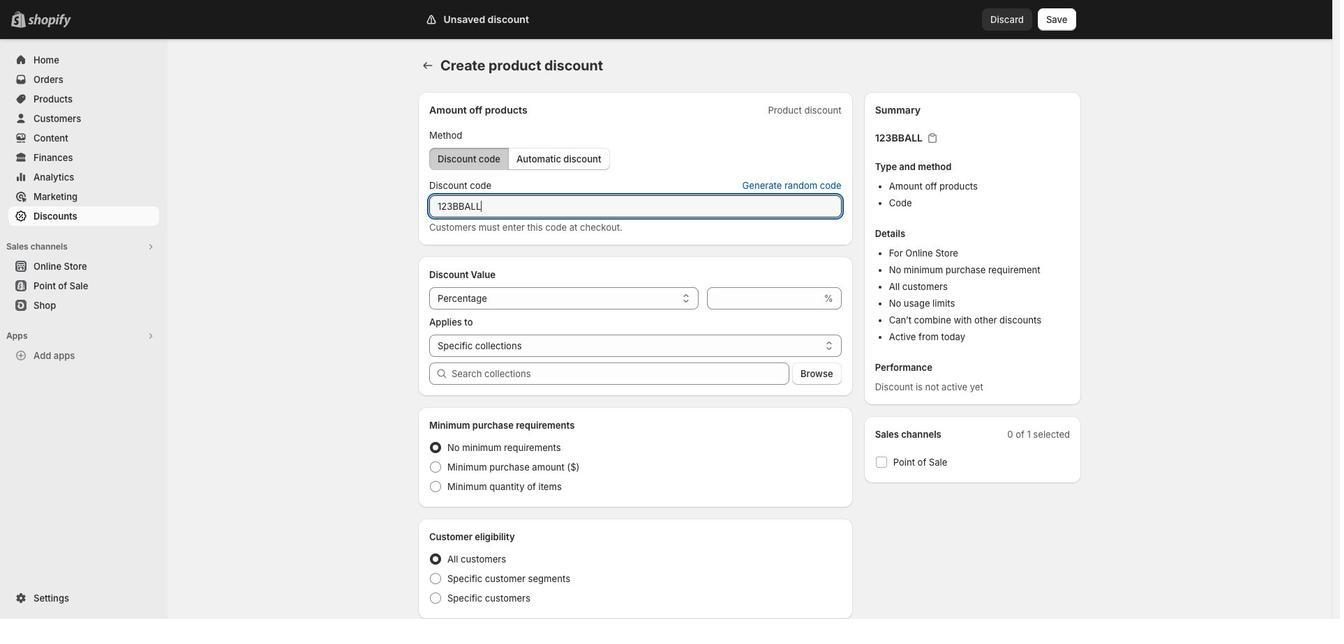 Task type: vqa. For each thing, say whether or not it's contained in the screenshot.
shopify image
yes



Task type: locate. For each thing, give the bounding box(es) containing it.
shopify image
[[31, 14, 74, 28]]

None text field
[[429, 195, 842, 218]]

None text field
[[707, 288, 821, 310]]



Task type: describe. For each thing, give the bounding box(es) containing it.
Search collections text field
[[452, 363, 790, 385]]



